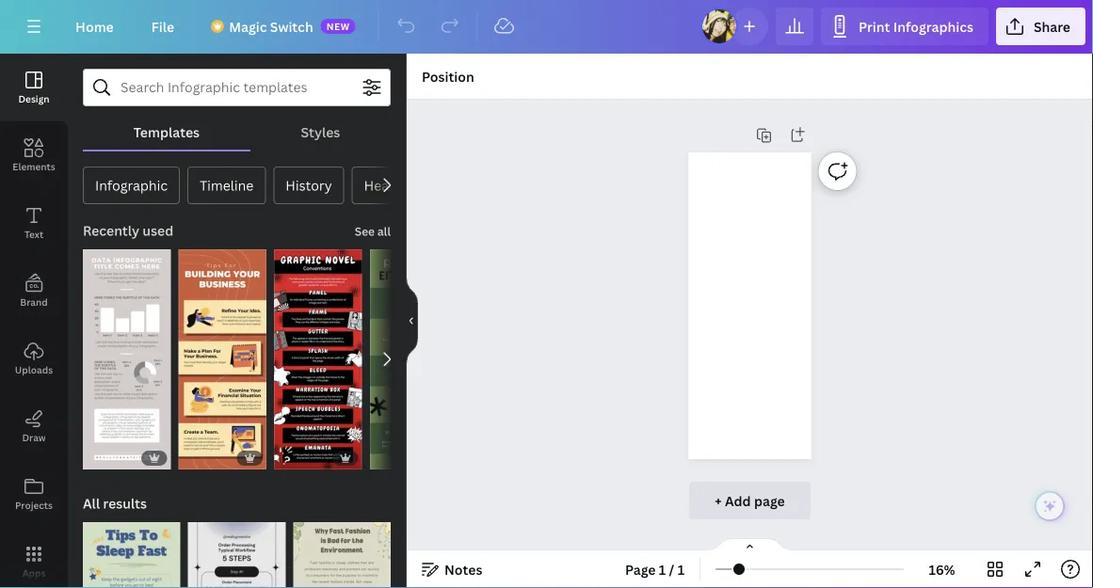 Task type: vqa. For each thing, say whether or not it's contained in the screenshot.
the Draw button
yes



Task type: locate. For each thing, give the bounding box(es) containing it.
+ add page button
[[689, 482, 812, 520]]

1 1 from the left
[[659, 561, 666, 579]]

green and blue illustration tips to sleep fast infographic group
[[83, 512, 181, 589]]

notes button
[[415, 555, 490, 585]]

infographic button
[[83, 167, 180, 204]]

1
[[659, 561, 666, 579], [678, 561, 685, 579]]

position
[[422, 67, 475, 85]]

design button
[[0, 54, 68, 122]]

+
[[715, 492, 722, 510]]

page
[[626, 561, 656, 579]]

1 right /
[[678, 561, 685, 579]]

orange and cream creative business infographic image
[[179, 250, 267, 470]]

research effectively education infographic in white green bold style image
[[370, 250, 458, 470]]

0 horizontal spatial 1
[[659, 561, 666, 579]]

templates
[[133, 123, 200, 141]]

16%
[[929, 561, 956, 579]]

infographics
[[894, 17, 974, 35]]

brand button
[[0, 257, 68, 325]]

green and blue illustration tips to sleep fast infographic image
[[83, 523, 181, 589]]

hide image
[[406, 276, 418, 367]]

styles button
[[250, 114, 391, 150]]

elements
[[13, 160, 55, 173]]

draw button
[[0, 393, 68, 461]]

file button
[[136, 8, 190, 45]]

history
[[286, 177, 332, 195]]

main menu bar
[[0, 0, 1094, 54]]

see all button
[[353, 212, 393, 250]]

why fast fashion is bad for the environment infographic image
[[293, 523, 391, 589]]

all results
[[83, 495, 147, 513]]

red black white illustrative comic style graphic novel conventions infographic group
[[274, 238, 363, 470]]

add
[[725, 492, 752, 510]]

Search Infographic templates search field
[[121, 70, 353, 106]]

draw
[[22, 432, 46, 444]]

templates button
[[83, 114, 250, 150]]

timeline
[[200, 177, 254, 195]]

1 horizontal spatial 1
[[678, 561, 685, 579]]

notes
[[445, 561, 483, 579]]

share button
[[997, 8, 1086, 45]]

elements button
[[0, 122, 68, 189]]

side panel tab list
[[0, 54, 68, 589]]

/
[[669, 561, 675, 579]]

all
[[83, 495, 100, 513]]

canva assistant image
[[1042, 498, 1059, 516]]

+ add page
[[715, 492, 786, 510]]

switch
[[270, 17, 313, 35]]

health button
[[352, 167, 419, 204]]

uploads
[[15, 364, 53, 376]]

home
[[75, 17, 114, 35]]

text button
[[0, 189, 68, 257]]

1 left /
[[659, 561, 666, 579]]



Task type: describe. For each thing, give the bounding box(es) containing it.
why fast fashion is bad for the environment infographic group
[[293, 512, 391, 589]]

text
[[24, 228, 43, 241]]

magic
[[229, 17, 267, 35]]

gray black simple good order process infographic group
[[188, 512, 286, 589]]

brand
[[20, 296, 48, 309]]

print infographics
[[859, 17, 974, 35]]

apps
[[22, 567, 46, 580]]

page
[[755, 492, 786, 510]]

see
[[355, 224, 375, 239]]

position button
[[415, 61, 482, 91]]

new
[[327, 20, 350, 33]]

data infographic with bar and donut charts group
[[83, 238, 171, 470]]

red black white illustrative comic style graphic novel conventions infographic image
[[274, 250, 363, 470]]

projects
[[15, 499, 53, 512]]

2 1 from the left
[[678, 561, 685, 579]]

16% button
[[912, 555, 973, 585]]

health
[[364, 177, 407, 195]]

results
[[103, 495, 147, 513]]

styles
[[301, 123, 340, 141]]

see all
[[355, 224, 391, 239]]

home link
[[60, 8, 129, 45]]

infographic
[[95, 177, 168, 195]]

share
[[1034, 17, 1071, 35]]

history button
[[274, 167, 345, 204]]

show pages image
[[705, 538, 796, 553]]

used
[[143, 222, 174, 240]]

apps button
[[0, 529, 68, 589]]

recently used button
[[81, 212, 175, 250]]

page 1 / 1
[[626, 561, 685, 579]]

design
[[18, 92, 50, 105]]

print infographics button
[[822, 8, 989, 45]]

recently used
[[83, 222, 174, 240]]

projects button
[[0, 461, 68, 529]]

file
[[151, 17, 174, 35]]

orange and cream creative business infographic group
[[179, 238, 267, 470]]

uploads button
[[0, 325, 68, 393]]

magic switch
[[229, 17, 313, 35]]

all
[[378, 224, 391, 239]]

print
[[859, 17, 891, 35]]

timeline button
[[188, 167, 266, 204]]

gray black simple good order process infographic image
[[188, 523, 286, 589]]

recently
[[83, 222, 140, 240]]

data infographic with bar and donut charts image
[[83, 250, 171, 470]]



